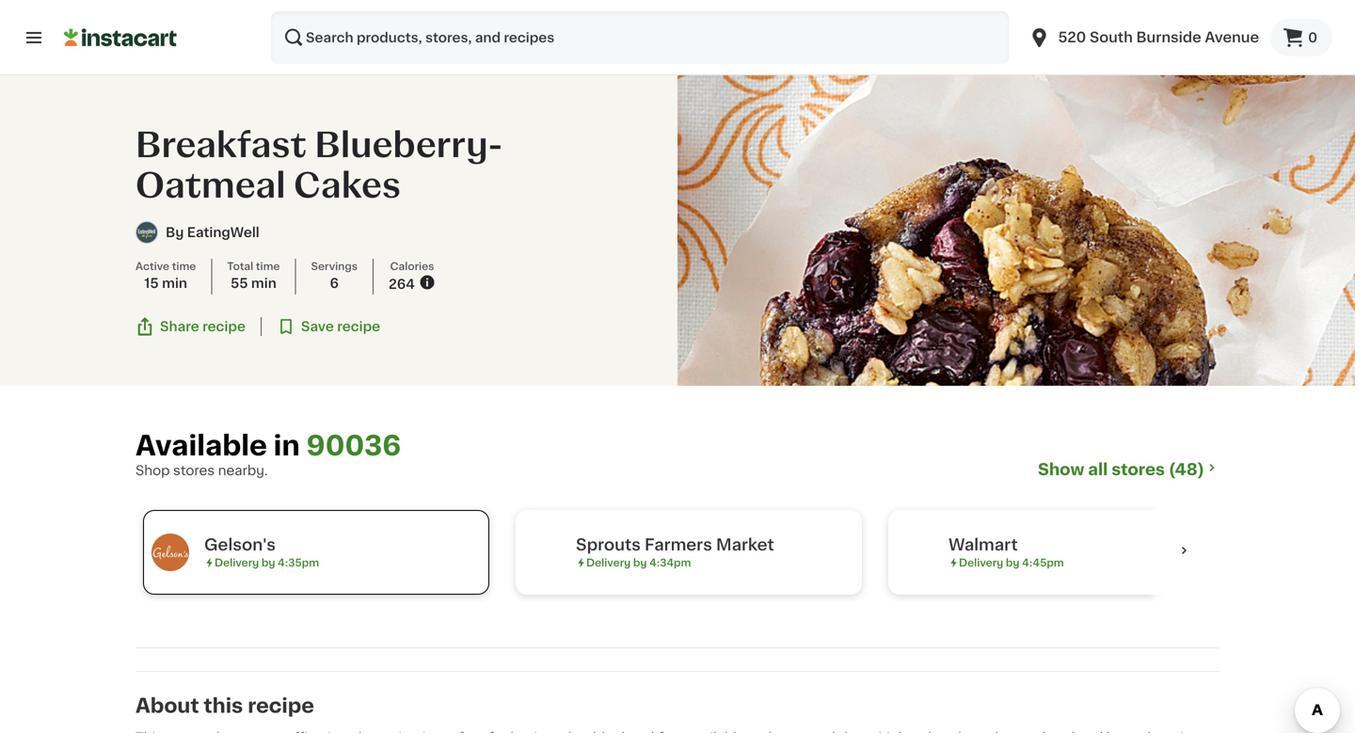 Task type: locate. For each thing, give the bounding box(es) containing it.
15
[[144, 277, 159, 290]]

by left 4:45pm
[[1006, 558, 1020, 568]]

2 horizontal spatial by
[[1006, 558, 1020, 568]]

cakes
[[294, 169, 401, 202]]

min
[[162, 277, 187, 290], [251, 277, 277, 290]]

recipe right share
[[202, 320, 246, 333]]

stores right all
[[1112, 462, 1165, 478]]

save
[[301, 320, 334, 333]]

1 horizontal spatial by
[[633, 558, 647, 568]]

0 horizontal spatial min
[[162, 277, 187, 290]]

time for 55 min
[[256, 261, 280, 272]]

by left 4:34pm
[[633, 558, 647, 568]]

time for 15 min
[[172, 261, 196, 272]]

recipe for share recipe
[[202, 320, 246, 333]]

instacart logo image
[[64, 26, 177, 49]]

by
[[166, 226, 184, 239]]

time inside the total time 55 min
[[256, 261, 280, 272]]

1 horizontal spatial time
[[256, 261, 280, 272]]

delivery down gelson's
[[215, 558, 259, 568]]

0 horizontal spatial stores
[[173, 464, 215, 477]]

breakfast
[[136, 128, 307, 162]]

1 horizontal spatial min
[[251, 277, 277, 290]]

eatingwell
[[187, 226, 260, 239]]

delivery
[[215, 558, 259, 568], [586, 558, 631, 568], [959, 558, 1004, 568]]

520 south burnside avenue button
[[1017, 11, 1271, 64]]

1 by from the left
[[262, 558, 275, 568]]

2 by from the left
[[633, 558, 647, 568]]

save recipe
[[301, 320, 380, 333]]

save recipe button
[[277, 317, 380, 336]]

show all stores (48)
[[1038, 462, 1205, 478]]

1 delivery from the left
[[215, 558, 259, 568]]

burnside
[[1136, 31, 1202, 44]]

0 horizontal spatial time
[[172, 261, 196, 272]]

breakfast blueberry-oatmeal cakes image
[[678, 75, 1355, 386]]

recipe right this
[[248, 696, 314, 716]]

0 horizontal spatial delivery
[[215, 558, 259, 568]]

3 delivery from the left
[[959, 558, 1004, 568]]

active time 15 min
[[136, 261, 196, 290]]

stores inside button
[[1112, 462, 1165, 478]]

(48)
[[1169, 462, 1205, 478]]

delivery for walmart
[[959, 558, 1004, 568]]

available in 90036 shop stores nearby.
[[136, 432, 401, 477]]

min for 55 min
[[251, 277, 277, 290]]

time right total
[[256, 261, 280, 272]]

in
[[274, 432, 300, 459]]

0 horizontal spatial by
[[262, 558, 275, 568]]

share recipe button
[[136, 317, 246, 336]]

delivery for gelson's
[[215, 558, 259, 568]]

nearby.
[[218, 464, 268, 477]]

1 time from the left
[[172, 261, 196, 272]]

stores down available
[[173, 464, 215, 477]]

0 horizontal spatial recipe
[[202, 320, 246, 333]]

2 delivery from the left
[[586, 558, 631, 568]]

min right 15
[[162, 277, 187, 290]]

2 min from the left
[[251, 277, 277, 290]]

3 by from the left
[[1006, 558, 1020, 568]]

4:35pm
[[278, 558, 319, 568]]

4:45pm
[[1022, 558, 1064, 568]]

None search field
[[271, 11, 1009, 64]]

1 horizontal spatial delivery
[[586, 558, 631, 568]]

walmart
[[949, 537, 1018, 553]]

2 time from the left
[[256, 261, 280, 272]]

1 min from the left
[[162, 277, 187, 290]]

stores
[[1112, 462, 1165, 478], [173, 464, 215, 477]]

2 horizontal spatial delivery
[[959, 558, 1004, 568]]

2 horizontal spatial recipe
[[337, 320, 380, 333]]

520
[[1058, 31, 1086, 44]]

share recipe
[[160, 320, 246, 333]]

min for 15 min
[[162, 277, 187, 290]]

servings 6
[[311, 261, 358, 290]]

farmers
[[645, 537, 712, 553]]

show all stores (48) button
[[1038, 459, 1220, 480]]

min inside active time 15 min
[[162, 277, 187, 290]]

by left 4:35pm
[[262, 558, 275, 568]]

delivery down sprouts
[[586, 558, 631, 568]]

time
[[172, 261, 196, 272], [256, 261, 280, 272]]

total time 55 min
[[227, 261, 280, 290]]

time inside active time 15 min
[[172, 261, 196, 272]]

time right active
[[172, 261, 196, 272]]

by for sprouts farmers market
[[633, 558, 647, 568]]

recipe right the save
[[337, 320, 380, 333]]

min right 55
[[251, 277, 277, 290]]

gelson's
[[204, 537, 276, 553]]

sprouts
[[576, 537, 641, 553]]

about this recipe
[[136, 696, 314, 716]]

0 button
[[1271, 19, 1333, 56]]

1 horizontal spatial stores
[[1112, 462, 1165, 478]]

by
[[262, 558, 275, 568], [633, 558, 647, 568], [1006, 558, 1020, 568]]

recipe
[[202, 320, 246, 333], [337, 320, 380, 333], [248, 696, 314, 716]]

delivery down walmart on the bottom of page
[[959, 558, 1004, 568]]

min inside the total time 55 min
[[251, 277, 277, 290]]



Task type: describe. For each thing, give the bounding box(es) containing it.
90036
[[306, 432, 401, 459]]

520 south burnside avenue button
[[1028, 11, 1259, 64]]

active
[[136, 261, 169, 272]]

4:34pm
[[650, 558, 691, 568]]

show
[[1038, 462, 1085, 478]]

servings
[[311, 261, 358, 272]]

share
[[160, 320, 199, 333]]

delivery by 4:45pm
[[959, 558, 1064, 568]]

breakfast blueberry- oatmeal cakes
[[136, 128, 503, 202]]

55
[[231, 277, 248, 290]]

by for gelson's
[[262, 558, 275, 568]]

south
[[1090, 31, 1133, 44]]

recipe for save recipe
[[337, 320, 380, 333]]

90036 button
[[306, 431, 401, 461]]

stores inside available in 90036 shop stores nearby.
[[173, 464, 215, 477]]

market
[[716, 537, 774, 553]]

oatmeal
[[136, 169, 286, 202]]

shop
[[136, 464, 170, 477]]

1 horizontal spatial recipe
[[248, 696, 314, 716]]

blueberry-
[[315, 128, 503, 162]]

avenue
[[1205, 31, 1259, 44]]

gelson's image
[[152, 534, 189, 571]]

520 south burnside avenue
[[1058, 31, 1259, 44]]

all
[[1088, 462, 1108, 478]]

6
[[330, 277, 339, 290]]

264
[[389, 278, 415, 291]]

0
[[1308, 31, 1318, 44]]

delivery for sprouts farmers market
[[586, 558, 631, 568]]

about
[[136, 696, 199, 716]]

this
[[204, 696, 243, 716]]

Search field
[[271, 11, 1009, 64]]

by eatingwell
[[166, 226, 260, 239]]

by for walmart
[[1006, 558, 1020, 568]]

delivery by 4:34pm
[[586, 558, 691, 568]]

sprouts farmers market
[[576, 537, 774, 553]]

delivery by 4:35pm
[[215, 558, 319, 568]]

total
[[227, 261, 253, 272]]

calories
[[390, 261, 434, 272]]

available
[[136, 432, 267, 459]]



Task type: vqa. For each thing, say whether or not it's contained in the screenshot.
leftmost 'by'
yes



